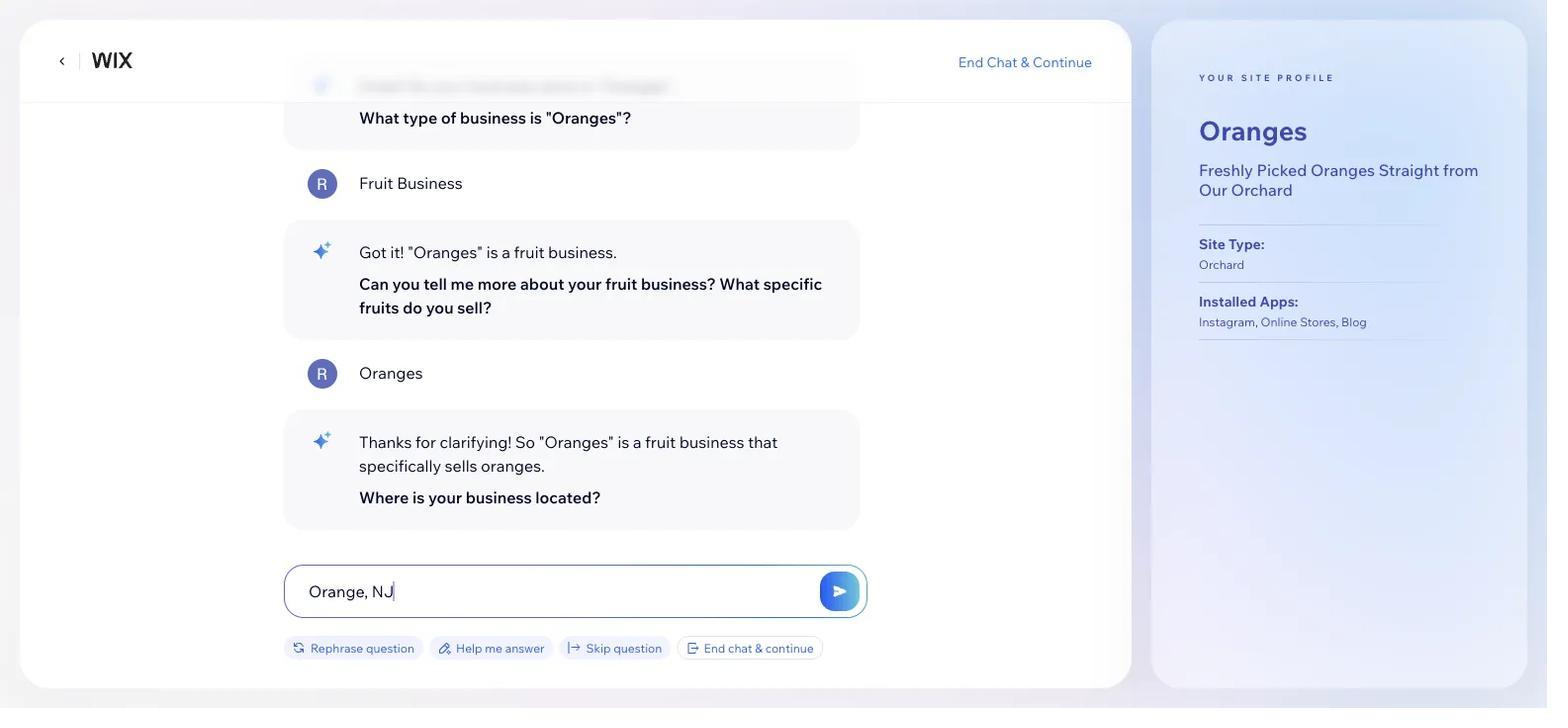 Task type: describe. For each thing, give the bounding box(es) containing it.
0 vertical spatial a
[[502, 242, 510, 262]]

specific
[[763, 274, 822, 294]]

0 horizontal spatial what
[[359, 108, 399, 128]]

your site profile
[[1199, 72, 1335, 83]]

help me answer
[[456, 641, 545, 655]]

thanks
[[359, 432, 412, 452]]

online
[[1261, 315, 1297, 329]]

question for rephrase question
[[366, 641, 415, 655]]

about
[[520, 274, 564, 294]]

thanks for clarifying! so "oranges" is a fruit business that specifically sells oranges.
[[359, 432, 778, 476]]

so inside thanks for clarifying! so "oranges" is a fruit business that specifically sells oranges.
[[515, 432, 535, 452]]

& for continue
[[1021, 53, 1030, 70]]

great! so your business name is "oranges".
[[359, 76, 675, 96]]

1 vertical spatial me
[[485, 641, 503, 655]]

orchard inside freshly picked oranges straight from our orchard
[[1231, 180, 1293, 200]]

fruit
[[359, 173, 393, 193]]

business.
[[548, 242, 617, 262]]

stores,
[[1300, 315, 1339, 329]]

what inside can you tell me more about your fruit business? what specific fruits do you sell?
[[719, 274, 760, 294]]

installed apps: instagram, online stores, blog
[[1199, 293, 1367, 329]]

& for continue
[[755, 641, 763, 655]]

what type of business is "oranges"?
[[359, 108, 632, 128]]

fruit for is
[[645, 432, 676, 452]]

continue
[[1033, 53, 1092, 70]]

got it! "oranges" is a fruit business.
[[359, 242, 617, 262]]

question for skip question
[[614, 641, 662, 655]]

1 vertical spatial you
[[426, 298, 454, 318]]

can you tell me more about your fruit business? what specific fruits do you sell?
[[359, 274, 822, 318]]

"oranges" inside thanks for clarifying! so "oranges" is a fruit business that specifically sells oranges.
[[539, 432, 614, 452]]

end chat & continue button
[[958, 53, 1092, 70]]

where
[[359, 488, 409, 507]]

business?
[[641, 274, 716, 294]]

picked
[[1257, 160, 1307, 179]]

0 horizontal spatial "oranges"
[[408, 242, 483, 262]]

can
[[359, 274, 389, 294]]

fruits
[[359, 298, 399, 318]]

located?
[[535, 488, 601, 507]]

answer
[[505, 641, 545, 655]]

0 vertical spatial so
[[408, 76, 428, 96]]

0 vertical spatial fruit
[[514, 242, 545, 262]]

tell
[[423, 274, 447, 294]]

site
[[1199, 235, 1225, 253]]

1 horizontal spatial oranges
[[1199, 114, 1308, 147]]

sells
[[445, 456, 477, 476]]

blog
[[1341, 315, 1367, 329]]

skip question
[[586, 641, 662, 655]]

"oranges".
[[597, 76, 675, 96]]

chat
[[728, 641, 752, 655]]

business inside thanks for clarifying! so "oranges" is a fruit business that specifically sells oranges.
[[679, 432, 744, 452]]

freshly picked oranges straight from our orchard
[[1199, 160, 1479, 200]]

rephrase
[[311, 641, 363, 655]]

do
[[403, 298, 423, 318]]

sell?
[[457, 298, 492, 318]]

great!
[[359, 76, 405, 96]]

oranges inside freshly picked oranges straight from our orchard
[[1311, 160, 1375, 179]]



Task type: locate. For each thing, give the bounding box(es) containing it.
0 horizontal spatial a
[[502, 242, 510, 262]]

2 vertical spatial fruit
[[645, 432, 676, 452]]

oranges.
[[481, 456, 545, 476]]

orchard
[[1231, 180, 1293, 200], [1199, 257, 1244, 272]]

0 vertical spatial oranges
[[1199, 114, 1308, 147]]

1 horizontal spatial fruit
[[605, 274, 637, 294]]

it!
[[390, 242, 404, 262]]

0 horizontal spatial oranges
[[359, 363, 423, 383]]

ruby image for fruit business
[[308, 169, 337, 199]]

2 vertical spatial oranges
[[359, 363, 423, 383]]

oranges down fruits
[[359, 363, 423, 383]]

0 vertical spatial what
[[359, 108, 399, 128]]

oranges up freshly
[[1199, 114, 1308, 147]]

2 ruby image from the top
[[308, 359, 337, 389]]

question right rephrase
[[366, 641, 415, 655]]

&
[[1021, 53, 1030, 70], [755, 641, 763, 655]]

profile
[[1277, 72, 1335, 83]]

me right help on the bottom left of page
[[485, 641, 503, 655]]

1 vertical spatial &
[[755, 641, 763, 655]]

1 horizontal spatial "oranges"
[[539, 432, 614, 452]]

clarifying!
[[440, 432, 512, 452]]

1 ruby image from the top
[[308, 169, 337, 199]]

orchard inside site type: orchard
[[1199, 257, 1244, 272]]

Write your answer text field
[[285, 566, 867, 617]]

1 horizontal spatial a
[[633, 432, 642, 452]]

orchard down picked in the right top of the page
[[1231, 180, 1293, 200]]

1 vertical spatial ruby image
[[308, 359, 337, 389]]

site type: orchard
[[1199, 235, 1265, 272]]

business for name
[[468, 76, 533, 96]]

for
[[415, 432, 436, 452]]

orchard down site
[[1199, 257, 1244, 272]]

1 vertical spatial oranges
[[1311, 160, 1375, 179]]

0 horizontal spatial &
[[755, 641, 763, 655]]

oranges right picked in the right top of the page
[[1311, 160, 1375, 179]]

instagram,
[[1199, 315, 1258, 329]]

1 vertical spatial a
[[633, 432, 642, 452]]

0 vertical spatial you
[[392, 274, 420, 294]]

0 vertical spatial orchard
[[1231, 180, 1293, 200]]

0 horizontal spatial you
[[392, 274, 420, 294]]

me inside can you tell me more about your fruit business? what specific fruits do you sell?
[[451, 274, 474, 294]]

help
[[456, 641, 482, 655]]

from
[[1443, 160, 1479, 179]]

1 horizontal spatial end
[[958, 53, 984, 70]]

1 vertical spatial "oranges"
[[539, 432, 614, 452]]

end inside end chat & continue button
[[958, 53, 984, 70]]

continue
[[765, 641, 814, 655]]

0 horizontal spatial question
[[366, 641, 415, 655]]

you down tell
[[426, 298, 454, 318]]

1 horizontal spatial so
[[515, 432, 535, 452]]

1 vertical spatial end
[[704, 641, 725, 655]]

what
[[359, 108, 399, 128], [719, 274, 760, 294]]

name
[[537, 76, 578, 96]]

0 vertical spatial ruby image
[[308, 169, 337, 199]]

fruit
[[514, 242, 545, 262], [605, 274, 637, 294], [645, 432, 676, 452]]

your
[[1199, 72, 1236, 83]]

"oranges"?
[[546, 108, 632, 128]]

your down business.
[[568, 274, 602, 294]]

"oranges"
[[408, 242, 483, 262], [539, 432, 614, 452]]

0 horizontal spatial fruit
[[514, 242, 545, 262]]

type
[[403, 108, 437, 128]]

2 horizontal spatial fruit
[[645, 432, 676, 452]]

end for end chat & continue
[[958, 53, 984, 70]]

oranges
[[1199, 114, 1308, 147], [1311, 160, 1375, 179], [359, 363, 423, 383]]

you
[[392, 274, 420, 294], [426, 298, 454, 318]]

that
[[748, 432, 778, 452]]

what left specific in the top of the page
[[719, 274, 760, 294]]

end chat & continue
[[958, 53, 1092, 70]]

end chat & continue
[[704, 641, 814, 655]]

a
[[502, 242, 510, 262], [633, 432, 642, 452]]

so
[[408, 76, 428, 96], [515, 432, 535, 452]]

fruit inside can you tell me more about your fruit business? what specific fruits do you sell?
[[605, 274, 637, 294]]

so up oranges.
[[515, 432, 535, 452]]

1 question from the left
[[366, 641, 415, 655]]

question
[[366, 641, 415, 655], [614, 641, 662, 655]]

rephrase question
[[311, 641, 415, 655]]

0 vertical spatial me
[[451, 274, 474, 294]]

is inside thanks for clarifying! so "oranges" is a fruit business that specifically sells oranges.
[[618, 432, 629, 452]]

your inside can you tell me more about your fruit business? what specific fruits do you sell?
[[568, 274, 602, 294]]

1 vertical spatial orchard
[[1199, 257, 1244, 272]]

what down great!
[[359, 108, 399, 128]]

our
[[1199, 180, 1228, 200]]

0 horizontal spatial so
[[408, 76, 428, 96]]

a inside thanks for clarifying! so "oranges" is a fruit business that specifically sells oranges.
[[633, 432, 642, 452]]

1 horizontal spatial me
[[485, 641, 503, 655]]

1 horizontal spatial question
[[614, 641, 662, 655]]

& inside button
[[1021, 53, 1030, 70]]

1 vertical spatial what
[[719, 274, 760, 294]]

business down great! so your business name is "oranges".
[[460, 108, 526, 128]]

straight
[[1379, 160, 1439, 179]]

question right skip
[[614, 641, 662, 655]]

freshly
[[1199, 160, 1253, 179]]

0 vertical spatial &
[[1021, 53, 1030, 70]]

fruit business
[[359, 173, 463, 193]]

more
[[478, 274, 517, 294]]

ruby image for oranges
[[308, 359, 337, 389]]

business
[[397, 173, 463, 193]]

1 horizontal spatial &
[[1021, 53, 1030, 70]]

business for located?
[[466, 488, 532, 507]]

site
[[1241, 72, 1272, 83]]

"oranges" up the located?
[[539, 432, 614, 452]]

business up what type of business is "oranges"?
[[468, 76, 533, 96]]

0 vertical spatial "oranges"
[[408, 242, 483, 262]]

1 vertical spatial your
[[568, 274, 602, 294]]

your up the of at top left
[[432, 76, 465, 96]]

type:
[[1229, 235, 1265, 253]]

apps:
[[1260, 293, 1298, 310]]

chat
[[987, 53, 1018, 70]]

ruby image
[[308, 169, 337, 199], [308, 359, 337, 389]]

business down oranges.
[[466, 488, 532, 507]]

your
[[432, 76, 465, 96], [568, 274, 602, 294], [428, 488, 462, 507]]

0 vertical spatial end
[[958, 53, 984, 70]]

you up do on the top of page
[[392, 274, 420, 294]]

2 question from the left
[[614, 641, 662, 655]]

2 vertical spatial your
[[428, 488, 462, 507]]

me
[[451, 274, 474, 294], [485, 641, 503, 655]]

1 vertical spatial fruit
[[605, 274, 637, 294]]

1 horizontal spatial what
[[719, 274, 760, 294]]

got
[[359, 242, 387, 262]]

fruit for about
[[605, 274, 637, 294]]

end
[[958, 53, 984, 70], [704, 641, 725, 655]]

skip
[[586, 641, 611, 655]]

0 horizontal spatial me
[[451, 274, 474, 294]]

so up type
[[408, 76, 428, 96]]

business for is
[[460, 108, 526, 128]]

your for name
[[432, 76, 465, 96]]

me up sell?
[[451, 274, 474, 294]]

of
[[441, 108, 456, 128]]

"oranges" up tell
[[408, 242, 483, 262]]

0 horizontal spatial end
[[704, 641, 725, 655]]

your down sells
[[428, 488, 462, 507]]

specifically
[[359, 456, 441, 476]]

fruit inside thanks for clarifying! so "oranges" is a fruit business that specifically sells oranges.
[[645, 432, 676, 452]]

business
[[468, 76, 533, 96], [460, 108, 526, 128], [679, 432, 744, 452], [466, 488, 532, 507]]

1 vertical spatial so
[[515, 432, 535, 452]]

end for end chat & continue
[[704, 641, 725, 655]]

business left that
[[679, 432, 744, 452]]

installed
[[1199, 293, 1257, 310]]

2 horizontal spatial oranges
[[1311, 160, 1375, 179]]

0 vertical spatial your
[[432, 76, 465, 96]]

is
[[582, 76, 593, 96], [530, 108, 542, 128], [486, 242, 498, 262], [618, 432, 629, 452], [412, 488, 425, 507]]

your for located?
[[428, 488, 462, 507]]

where is your business located?
[[359, 488, 601, 507]]

1 horizontal spatial you
[[426, 298, 454, 318]]



Task type: vqa. For each thing, say whether or not it's contained in the screenshot.
business.
yes



